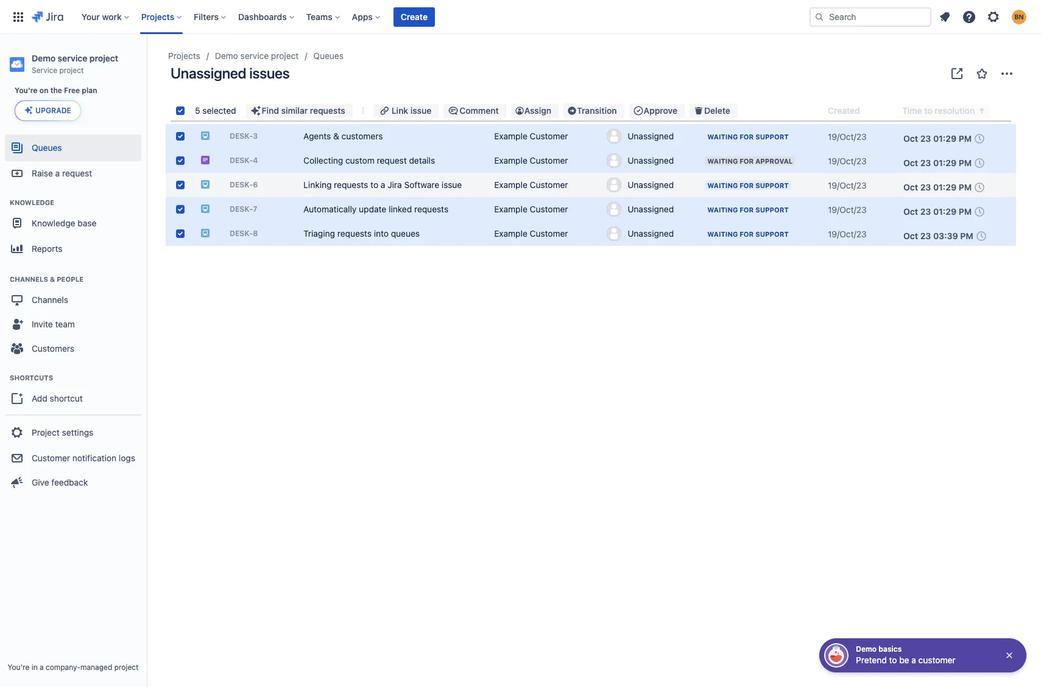 Task type: describe. For each thing, give the bounding box(es) containing it.
unassigned for automatically update linked requests
[[628, 204, 674, 215]]

8
[[253, 229, 258, 238]]

example customer for requests
[[494, 204, 568, 214]]

- for agents & customers
[[249, 132, 253, 141]]

- for collecting custom request details
[[249, 156, 253, 165]]

knowledge group
[[5, 186, 141, 266]]

basics
[[879, 645, 902, 654]]

projects button
[[138, 7, 187, 27]]

unassigned for linking requests to a jira software issue
[[628, 180, 674, 190]]

- for triaging requests into queues
[[249, 229, 253, 238]]

a left the jira
[[381, 180, 385, 190]]

0 vertical spatial to
[[371, 180, 378, 190]]

in
[[31, 664, 38, 673]]

01:29 for details
[[933, 158, 957, 168]]

demo service project link
[[215, 49, 299, 63]]

example customer for details
[[494, 155, 568, 166]]

apps button
[[348, 7, 385, 27]]

custom
[[345, 155, 375, 166]]

& for agents
[[333, 131, 339, 141]]

raise a request
[[32, 168, 92, 178]]

oct 23 03:39 pm
[[904, 231, 973, 241]]

actions image
[[1000, 66, 1014, 81]]

shortcuts group
[[5, 361, 141, 415]]

base
[[78, 218, 97, 228]]

give feedback button
[[5, 471, 141, 495]]

1 vertical spatial queues link
[[5, 135, 141, 162]]

linking
[[304, 180, 332, 190]]

be
[[899, 656, 909, 666]]

requests down software
[[414, 204, 449, 214]]

find
[[262, 105, 279, 116]]

shortcut
[[50, 393, 83, 404]]

filters
[[194, 11, 219, 22]]

channels for channels
[[32, 295, 68, 305]]

service for demo service project service project
[[58, 53, 87, 63]]

add shortcut button
[[5, 387, 141, 411]]

customer notification logs
[[32, 453, 135, 464]]

group containing queues
[[5, 131, 141, 503]]

on
[[40, 86, 48, 95]]

create
[[401, 11, 428, 22]]

automatically
[[304, 204, 357, 214]]

channels & people group
[[5, 263, 141, 365]]

your profile and settings image
[[1012, 9, 1027, 24]]

you're on the free plan
[[15, 86, 97, 95]]

agents & customers
[[304, 131, 383, 141]]

notification
[[72, 453, 116, 464]]

logs
[[119, 453, 135, 464]]

desk - 3
[[230, 132, 258, 141]]

team
[[55, 319, 75, 329]]

desk for collecting custom request details
[[230, 156, 249, 165]]

channels for channels & people
[[10, 275, 48, 283]]

comment button
[[444, 104, 506, 118]]

raise a request link
[[5, 162, 141, 186]]

oct 23 01:29 pm for a
[[904, 182, 972, 193]]

create button
[[394, 7, 435, 27]]

1 vertical spatial issue
[[442, 180, 462, 190]]

pretend
[[856, 656, 887, 666]]

1 horizontal spatial queues link
[[313, 49, 344, 63]]

demo for demo service project
[[215, 51, 238, 61]]

service for demo service project
[[240, 51, 269, 61]]

teams button
[[303, 7, 345, 27]]

automatically update linked requests
[[304, 204, 449, 214]]

approve button
[[629, 104, 685, 118]]

1 19/oct/23 from the top
[[828, 132, 867, 142]]

demo basics pretend to be a customer
[[856, 645, 956, 666]]

dashboards
[[238, 11, 287, 22]]

unassigned for triaging requests into queues
[[628, 229, 674, 239]]

oct 23 01:29 pm for details
[[904, 158, 972, 168]]

add shortcut
[[32, 393, 83, 404]]

1 example from the top
[[494, 131, 528, 141]]

linked
[[389, 204, 412, 214]]

unassigned button for a
[[603, 175, 704, 195]]

1 example customer from the top
[[494, 131, 568, 141]]

knowledge base link
[[5, 212, 141, 236]]

plan
[[82, 86, 97, 95]]

customers link
[[5, 337, 141, 361]]

desk for linking requests to a jira software issue
[[230, 180, 249, 189]]

filters button
[[190, 7, 231, 27]]

19/oct/23 for requests
[[828, 205, 867, 215]]

invite team
[[32, 319, 75, 329]]

desk - 8
[[230, 229, 258, 238]]

03:39
[[933, 231, 958, 241]]

customers
[[342, 131, 383, 141]]

find similar requests image
[[250, 105, 262, 117]]

star image
[[975, 66, 989, 81]]

your work button
[[78, 7, 134, 27]]

requests inside button
[[310, 105, 345, 116]]

projects for projects dropdown button
[[141, 11, 174, 22]]

collecting custom request details
[[304, 155, 435, 166]]

customer notification logs link
[[5, 447, 141, 471]]

desk - 7
[[230, 205, 257, 214]]

your work
[[81, 11, 122, 22]]

delete
[[704, 105, 730, 116]]

23 for queues
[[920, 231, 931, 241]]

selected
[[202, 105, 236, 116]]

invite team button
[[5, 313, 141, 337]]

upgrade button
[[15, 101, 80, 121]]

pm for requests
[[959, 207, 972, 217]]

example customer for a
[[494, 180, 568, 190]]

customer for details
[[530, 155, 568, 166]]

knowledge base
[[32, 218, 97, 228]]

request for a
[[62, 168, 92, 178]]

demo service project service project
[[32, 53, 118, 75]]

desk for triaging requests into queues
[[230, 229, 249, 238]]

raise
[[32, 168, 53, 178]]

to inside demo basics pretend to be a customer
[[889, 656, 897, 666]]

upgrade
[[35, 106, 71, 115]]

an it problem or question. image for linking requests to a jira software issue
[[200, 179, 210, 189]]

example for a
[[494, 180, 528, 190]]

7
[[253, 205, 257, 214]]

search image
[[815, 12, 824, 22]]

projects link
[[168, 49, 200, 63]]

project settings link
[[5, 420, 141, 447]]

into
[[374, 228, 389, 239]]

teams
[[306, 11, 332, 22]]

give
[[32, 478, 49, 488]]

desk - 6
[[230, 180, 258, 189]]

linking requests to a jira software issue
[[304, 180, 462, 190]]

desk for automatically update linked requests
[[230, 205, 249, 214]]

link issue
[[392, 105, 432, 116]]

Search field
[[810, 7, 932, 27]]

a requests that may require approval. image
[[200, 155, 210, 165]]

sidebar navigation image
[[133, 49, 160, 73]]

triaging requests into queues
[[304, 228, 420, 239]]

customer for queues
[[530, 228, 568, 239]]

desk - 4
[[230, 156, 258, 165]]

unassigned button for queues
[[603, 224, 704, 244]]

5 selected
[[195, 105, 236, 116]]

service
[[32, 66, 57, 75]]

example for details
[[494, 155, 528, 166]]

settings
[[62, 428, 93, 438]]

customer for a
[[530, 180, 568, 190]]

settings image
[[986, 9, 1001, 24]]

assign button
[[511, 104, 559, 118]]



Task type: vqa. For each thing, say whether or not it's contained in the screenshot.
2nd example customer
yes



Task type: locate. For each thing, give the bounding box(es) containing it.
notifications image
[[938, 9, 952, 24]]

1 horizontal spatial request
[[377, 155, 407, 166]]

0 horizontal spatial to
[[371, 180, 378, 190]]

desk left '7'
[[230, 205, 249, 214]]

3 23 from the top
[[920, 182, 931, 193]]

1 vertical spatial queues
[[32, 142, 62, 153]]

2 unassigned button from the top
[[603, 151, 704, 171]]

demo service project
[[215, 51, 299, 61]]

unassigned button for details
[[603, 151, 704, 171]]

19/oct/23 for queues
[[828, 229, 867, 239]]

3 01:29 from the top
[[933, 182, 957, 193]]

1 vertical spatial &
[[50, 275, 55, 283]]

feedback
[[51, 478, 88, 488]]

2 desk from the top
[[230, 156, 249, 165]]

0 vertical spatial channels
[[10, 275, 48, 283]]

demo inside demo basics pretend to be a customer
[[856, 645, 877, 654]]

delete button
[[690, 104, 738, 118]]

service up the free at the top left of page
[[58, 53, 87, 63]]

primary element
[[7, 0, 810, 34]]

0 vertical spatial request
[[377, 155, 407, 166]]

1 vertical spatial an it problem or question. image
[[200, 204, 210, 214]]

service inside "link"
[[240, 51, 269, 61]]

issue inside link issue button
[[411, 105, 432, 116]]

invite
[[32, 319, 53, 329]]

example customer for queues
[[494, 228, 568, 239]]

0 vertical spatial knowledge
[[10, 199, 54, 207]]

reports link
[[5, 236, 141, 263]]

01:29 for a
[[933, 182, 957, 193]]

queues
[[391, 228, 420, 239]]

3 oct 23 01:29 pm from the top
[[904, 182, 972, 193]]

4
[[253, 156, 258, 165]]

& for channels
[[50, 275, 55, 283]]

4 example customer from the top
[[494, 204, 568, 214]]

4 oct 23 01:29 pm from the top
[[904, 207, 972, 217]]

1 vertical spatial you're
[[8, 664, 29, 673]]

1 vertical spatial request
[[62, 168, 92, 178]]

demo up service
[[32, 53, 56, 63]]

2 example customer from the top
[[494, 155, 568, 166]]

knowledge down 'raise'
[[10, 199, 54, 207]]

oct for details
[[904, 158, 918, 168]]

2 example from the top
[[494, 155, 528, 166]]

3 19/oct/23 from the top
[[828, 180, 867, 191]]

demo for demo service project service project
[[32, 53, 56, 63]]

a right be
[[912, 656, 916, 666]]

0 vertical spatial &
[[333, 131, 339, 141]]

customer for requests
[[530, 204, 568, 214]]

project up the free at the top left of page
[[59, 66, 84, 75]]

queues link up raise a request
[[5, 135, 141, 162]]

queues down teams popup button
[[313, 51, 344, 61]]

you're for you're on the free plan
[[15, 86, 38, 95]]

0 vertical spatial issue
[[411, 105, 432, 116]]

- up the 4
[[249, 132, 253, 141]]

1 oct 23 01:29 pm from the top
[[904, 133, 972, 144]]

customer
[[530, 131, 568, 141], [530, 155, 568, 166], [530, 180, 568, 190], [530, 204, 568, 214], [530, 228, 568, 239], [32, 453, 70, 464]]

demo
[[215, 51, 238, 61], [32, 53, 56, 63], [856, 645, 877, 654]]

1 desk from the top
[[230, 132, 249, 141]]

queues link down teams popup button
[[313, 49, 344, 63]]

project
[[32, 428, 60, 438]]

19/oct/23 for a
[[828, 180, 867, 191]]

projects inside projects dropdown button
[[141, 11, 174, 22]]

close image
[[1005, 651, 1014, 661]]

channels
[[10, 275, 48, 283], [32, 295, 68, 305]]

knowledge up reports
[[32, 218, 75, 228]]

0 horizontal spatial &
[[50, 275, 55, 283]]

1 vertical spatial channels
[[32, 295, 68, 305]]

demo up pretend
[[856, 645, 877, 654]]

knowledge for knowledge base
[[32, 218, 75, 228]]

1 vertical spatial knowledge
[[32, 218, 75, 228]]

dashboards button
[[235, 7, 299, 27]]

unassigned for collecting custom request details
[[628, 155, 674, 166]]

- down 6
[[249, 205, 253, 214]]

4 desk from the top
[[230, 205, 249, 214]]

request up the jira
[[377, 155, 407, 166]]

an it problem or question. image for triaging requests into queues
[[200, 228, 210, 238]]

give feedback
[[32, 478, 88, 488]]

5 unassigned button from the top
[[603, 224, 704, 244]]

to left be
[[889, 656, 897, 666]]

5 desk from the top
[[230, 229, 249, 238]]

1 23 from the top
[[920, 133, 931, 144]]

projects right work
[[141, 11, 174, 22]]

23 for details
[[920, 158, 931, 168]]

oct for a
[[904, 182, 918, 193]]

0 vertical spatial you're
[[15, 86, 38, 95]]

0 horizontal spatial demo
[[32, 53, 56, 63]]

project inside "link"
[[271, 51, 299, 61]]

find similar requests button
[[246, 104, 353, 118]]

request for custom
[[377, 155, 407, 166]]

&
[[333, 131, 339, 141], [50, 275, 55, 283]]

collecting
[[304, 155, 343, 166]]

0 vertical spatial an it problem or question. image
[[200, 131, 210, 140]]

pm for queues
[[960, 231, 973, 241]]

managed
[[80, 664, 112, 673]]

channels inside dropdown button
[[32, 295, 68, 305]]

1 horizontal spatial queues
[[313, 51, 344, 61]]

queues up 'raise'
[[32, 142, 62, 153]]

issue
[[411, 105, 432, 116], [442, 180, 462, 190]]

an it problem or question. image left desk - 7
[[200, 204, 210, 214]]

channels & people
[[10, 275, 84, 283]]

group
[[5, 131, 141, 503], [5, 415, 141, 499]]

requests up agents
[[310, 105, 345, 116]]

5 example from the top
[[494, 228, 528, 239]]

-
[[249, 132, 253, 141], [249, 156, 253, 165], [249, 180, 253, 189], [249, 205, 253, 214], [249, 229, 253, 238]]

unassigned issues
[[171, 65, 290, 82]]

1 an it problem or question. image from the top
[[200, 131, 210, 140]]

4 23 from the top
[[920, 207, 931, 217]]

1 horizontal spatial service
[[240, 51, 269, 61]]

knowledge
[[10, 199, 54, 207], [32, 218, 75, 228]]

0 horizontal spatial issue
[[411, 105, 432, 116]]

an it problem or question. image for automatically update linked requests
[[200, 204, 210, 214]]

a inside demo basics pretend to be a customer
[[912, 656, 916, 666]]

2 an it problem or question. image from the top
[[200, 204, 210, 214]]

demo up 'unassigned issues'
[[215, 51, 238, 61]]

3 unassigned button from the top
[[603, 175, 704, 195]]

an it problem or question. image down a requests that may require approval. icon
[[200, 179, 210, 189]]

4 19/oct/23 from the top
[[828, 205, 867, 215]]

you're left on at left
[[15, 86, 38, 95]]

you're in a company-managed project
[[8, 664, 139, 673]]

to left the jira
[[371, 180, 378, 190]]

5 - from the top
[[249, 229, 253, 238]]

2 23 from the top
[[920, 158, 931, 168]]

3
[[253, 132, 258, 141]]

pm for a
[[959, 182, 972, 193]]

2 19/oct/23 from the top
[[828, 156, 867, 166]]

1 group from the top
[[5, 131, 141, 503]]

23 for requests
[[920, 207, 931, 217]]

an it problem or question. image up a requests that may require approval. icon
[[200, 131, 210, 140]]

23 for a
[[920, 182, 931, 193]]

desk left 8
[[230, 229, 249, 238]]

unassigned for agents & customers
[[628, 131, 674, 141]]

& left people at left top
[[50, 275, 55, 283]]

2 group from the top
[[5, 415, 141, 499]]

5 19/oct/23 from the top
[[828, 229, 867, 239]]

your
[[81, 11, 100, 22]]

2 01:29 from the top
[[933, 158, 957, 168]]

requests left into
[[337, 228, 372, 239]]

4 example from the top
[[494, 204, 528, 214]]

1 oct from the top
[[904, 133, 918, 144]]

5
[[195, 105, 200, 116]]

oct for requests
[[904, 207, 918, 217]]

- down 3
[[249, 156, 253, 165]]

jira
[[388, 180, 402, 190]]

desk left the 4
[[230, 156, 249, 165]]

software
[[404, 180, 439, 190]]

desk
[[230, 132, 249, 141], [230, 156, 249, 165], [230, 180, 249, 189], [230, 205, 249, 214], [230, 229, 249, 238]]

find similar requests
[[262, 105, 345, 116]]

5 23 from the top
[[920, 231, 931, 241]]

4 unassigned button from the top
[[603, 200, 704, 219]]

1 vertical spatial projects
[[168, 51, 200, 61]]

- for automatically update linked requests
[[249, 205, 253, 214]]

similar
[[281, 105, 308, 116]]

1 horizontal spatial &
[[333, 131, 339, 141]]

0 horizontal spatial queues link
[[5, 135, 141, 162]]

3 example from the top
[[494, 180, 528, 190]]

- up '7'
[[249, 180, 253, 189]]

service inside demo service project service project
[[58, 53, 87, 63]]

01:29 for requests
[[933, 207, 957, 217]]

1 horizontal spatial issue
[[442, 180, 462, 190]]

3 desk from the top
[[230, 180, 249, 189]]

& inside group
[[50, 275, 55, 283]]

desk left 6
[[230, 180, 249, 189]]

group containing project settings
[[5, 415, 141, 499]]

4 - from the top
[[249, 205, 253, 214]]

knowledge for knowledge
[[10, 199, 54, 207]]

channels button
[[5, 288, 141, 313]]

transition button
[[564, 104, 624, 118]]

5 oct from the top
[[904, 231, 918, 241]]

channels down channels & people
[[32, 295, 68, 305]]

- for linking requests to a jira software issue
[[249, 180, 253, 189]]

apps
[[352, 11, 373, 22]]

oct 23 01:29 pm for requests
[[904, 207, 972, 217]]

0 vertical spatial queues link
[[313, 49, 344, 63]]

queues link
[[313, 49, 344, 63], [5, 135, 141, 162]]

pm for details
[[959, 158, 972, 168]]

0 vertical spatial an it problem or question. image
[[200, 179, 210, 189]]

& right agents
[[333, 131, 339, 141]]

comment
[[460, 105, 499, 116]]

pm
[[959, 133, 972, 144], [959, 158, 972, 168], [959, 182, 972, 193], [959, 207, 972, 217], [960, 231, 973, 241]]

assign
[[524, 105, 551, 116]]

4 01:29 from the top
[[933, 207, 957, 217]]

2 horizontal spatial demo
[[856, 645, 877, 654]]

example
[[494, 131, 528, 141], [494, 155, 528, 166], [494, 180, 528, 190], [494, 204, 528, 214], [494, 228, 528, 239]]

1 01:29 from the top
[[933, 133, 957, 144]]

1 an it problem or question. image from the top
[[200, 179, 210, 189]]

4 oct from the top
[[904, 207, 918, 217]]

project settings
[[32, 428, 93, 438]]

link issue button
[[373, 104, 439, 118]]

projects for projects link
[[168, 51, 200, 61]]

issue right link
[[411, 105, 432, 116]]

oct
[[904, 133, 918, 144], [904, 158, 918, 168], [904, 182, 918, 193], [904, 207, 918, 217], [904, 231, 918, 241]]

3 oct from the top
[[904, 182, 918, 193]]

1 horizontal spatial to
[[889, 656, 897, 666]]

a
[[55, 168, 60, 178], [381, 180, 385, 190], [912, 656, 916, 666], [40, 664, 44, 673]]

desk left 3
[[230, 132, 249, 141]]

issue right software
[[442, 180, 462, 190]]

0 horizontal spatial request
[[62, 168, 92, 178]]

project
[[271, 51, 299, 61], [89, 53, 118, 63], [59, 66, 84, 75], [114, 664, 139, 673]]

1 - from the top
[[249, 132, 253, 141]]

an it problem or question. image
[[200, 131, 210, 140], [200, 204, 210, 214]]

banner containing your work
[[0, 0, 1041, 34]]

3 example customer from the top
[[494, 180, 568, 190]]

channels down reports
[[10, 275, 48, 283]]

demo for demo basics pretend to be a customer
[[856, 645, 877, 654]]

unassigned button for requests
[[603, 200, 704, 219]]

issues
[[249, 65, 290, 82]]

help image
[[962, 9, 977, 24]]

1 vertical spatial an it problem or question. image
[[200, 228, 210, 238]]

the
[[50, 86, 62, 95]]

request
[[377, 155, 407, 166], [62, 168, 92, 178]]

project right managed
[[114, 664, 139, 673]]

19/oct/23 for details
[[828, 156, 867, 166]]

example for queues
[[494, 228, 528, 239]]

a right in
[[40, 664, 44, 673]]

0 vertical spatial queues
[[313, 51, 344, 61]]

1 unassigned button from the top
[[603, 127, 704, 146]]

demo inside demo service project "link"
[[215, 51, 238, 61]]

queues
[[313, 51, 344, 61], [32, 142, 62, 153]]

5 example customer from the top
[[494, 228, 568, 239]]

projects
[[141, 11, 174, 22], [168, 51, 200, 61]]

customers
[[32, 343, 74, 354]]

1 vertical spatial to
[[889, 656, 897, 666]]

3 - from the top
[[249, 180, 253, 189]]

- down '7'
[[249, 229, 253, 238]]

2 - from the top
[[249, 156, 253, 165]]

2 oct from the top
[[904, 158, 918, 168]]

service up issues
[[240, 51, 269, 61]]

2 oct 23 01:29 pm from the top
[[904, 158, 972, 168]]

0 horizontal spatial service
[[58, 53, 87, 63]]

an it problem or question. image left desk - 8
[[200, 228, 210, 238]]

appswitcher icon image
[[11, 9, 26, 24]]

project up plan
[[89, 53, 118, 63]]

jira image
[[32, 9, 63, 24], [32, 9, 63, 24]]

1 horizontal spatial demo
[[215, 51, 238, 61]]

transition
[[577, 105, 617, 116]]

project up issues
[[271, 51, 299, 61]]

customer
[[919, 656, 956, 666]]

add
[[32, 393, 47, 404]]

23
[[920, 133, 931, 144], [920, 158, 931, 168], [920, 182, 931, 193], [920, 207, 931, 217], [920, 231, 931, 241]]

unassigned button
[[603, 127, 704, 146], [603, 151, 704, 171], [603, 175, 704, 195], [603, 200, 704, 219], [603, 224, 704, 244]]

0 horizontal spatial queues
[[32, 142, 62, 153]]

approve
[[644, 105, 678, 116]]

projects right sidebar navigation icon on the top left of page
[[168, 51, 200, 61]]

shortcuts
[[10, 374, 53, 382]]

oct for queues
[[904, 231, 918, 241]]

you're for you're in a company-managed project
[[8, 664, 29, 673]]

a inside group
[[55, 168, 60, 178]]

an it problem or question. image
[[200, 179, 210, 189], [200, 228, 210, 238]]

2 an it problem or question. image from the top
[[200, 228, 210, 238]]

example for requests
[[494, 204, 528, 214]]

service
[[240, 51, 269, 61], [58, 53, 87, 63]]

request right 'raise'
[[62, 168, 92, 178]]

you're left in
[[8, 664, 29, 673]]

work
[[102, 11, 122, 22]]

to
[[371, 180, 378, 190], [889, 656, 897, 666]]

0 vertical spatial projects
[[141, 11, 174, 22]]

banner
[[0, 0, 1041, 34]]

people
[[57, 275, 84, 283]]

a right 'raise'
[[55, 168, 60, 178]]

demo inside demo service project service project
[[32, 53, 56, 63]]

desk for agents & customers
[[230, 132, 249, 141]]

an it problem or question. image for agents & customers
[[200, 131, 210, 140]]

19/oct/23
[[828, 132, 867, 142], [828, 156, 867, 166], [828, 180, 867, 191], [828, 205, 867, 215], [828, 229, 867, 239]]

triaging
[[304, 228, 335, 239]]

link
[[392, 105, 408, 116]]

requests down custom
[[334, 180, 368, 190]]



